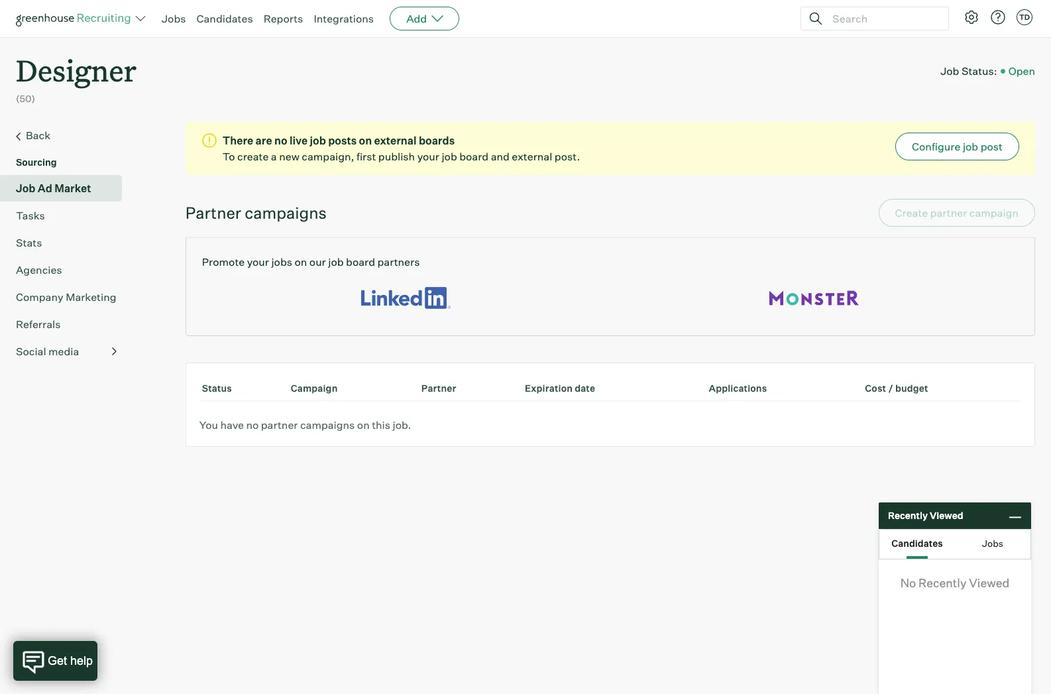 Task type: locate. For each thing, give the bounding box(es) containing it.
1 vertical spatial jobs
[[983, 538, 1004, 549]]

job right our
[[328, 255, 344, 268]]

0 vertical spatial external
[[374, 134, 417, 147]]

1 vertical spatial your
[[247, 255, 269, 268]]

job ad market
[[16, 181, 91, 195]]

reports
[[264, 12, 303, 25]]

0 horizontal spatial jobs
[[162, 12, 186, 25]]

0 horizontal spatial no
[[246, 418, 259, 432]]

jobs
[[272, 255, 292, 268]]

0 vertical spatial no
[[275, 134, 288, 147]]

partner
[[261, 418, 298, 432]]

1 vertical spatial campaigns
[[300, 418, 355, 432]]

no inside there are no live job posts on external boards to create a new campaign, first publish your job board and external post.
[[275, 134, 288, 147]]

ad
[[38, 181, 52, 195]]

campaign
[[291, 382, 338, 394]]

a
[[271, 150, 277, 163]]

marketing
[[66, 290, 116, 304]]

no
[[901, 576, 917, 590]]

promote your jobs on our job board partners
[[202, 255, 420, 268]]

expiration
[[525, 382, 573, 394]]

1 vertical spatial job
[[16, 181, 35, 195]]

your
[[418, 150, 440, 163], [247, 255, 269, 268]]

campaigns down campaign
[[300, 418, 355, 432]]

1 vertical spatial viewed
[[970, 576, 1010, 590]]

jobs up the no recently viewed at right
[[983, 538, 1004, 549]]

partner for partner campaigns
[[185, 203, 241, 223]]

add
[[407, 12, 427, 25]]

board inside there are no live job posts on external boards to create a new campaign, first publish your job board and external post.
[[460, 150, 489, 163]]

0 horizontal spatial board
[[346, 255, 375, 268]]

viewed
[[930, 510, 964, 521], [970, 576, 1010, 590]]

no right have
[[246, 418, 259, 432]]

1 horizontal spatial partner
[[422, 382, 457, 394]]

1 vertical spatial no
[[246, 418, 259, 432]]

1 horizontal spatial your
[[418, 150, 440, 163]]

tab list
[[880, 530, 1031, 559]]

1 horizontal spatial jobs
[[983, 538, 1004, 549]]

your inside there are no live job posts on external boards to create a new campaign, first publish your job board and external post.
[[418, 150, 440, 163]]

your down boards
[[418, 150, 440, 163]]

on left our
[[295, 255, 307, 268]]

back link
[[16, 127, 117, 144]]

0 vertical spatial jobs
[[162, 12, 186, 25]]

this
[[372, 418, 391, 432]]

1 vertical spatial on
[[295, 255, 307, 268]]

0 horizontal spatial job
[[16, 181, 35, 195]]

to
[[223, 150, 235, 163]]

job
[[941, 64, 960, 77], [16, 181, 35, 195]]

0 vertical spatial on
[[359, 134, 372, 147]]

job left post
[[964, 140, 979, 153]]

1 horizontal spatial job
[[941, 64, 960, 77]]

1 horizontal spatial board
[[460, 150, 489, 163]]

status:
[[962, 64, 998, 77]]

board
[[460, 150, 489, 163], [346, 255, 375, 268]]

recently viewed
[[889, 510, 964, 521]]

referrals
[[16, 317, 61, 331]]

company marketing link
[[16, 289, 117, 305]]

budget
[[896, 382, 929, 394]]

market
[[55, 181, 91, 195]]

job left status:
[[941, 64, 960, 77]]

2 vertical spatial on
[[357, 418, 370, 432]]

promote
[[202, 255, 245, 268]]

expiration date
[[525, 382, 596, 394]]

post
[[981, 140, 1003, 153]]

partners
[[378, 255, 420, 268]]

external up "publish"
[[374, 134, 417, 147]]

candidates down recently viewed
[[892, 538, 944, 549]]

stats link
[[16, 235, 117, 250]]

0 vertical spatial viewed
[[930, 510, 964, 521]]

external right and
[[512, 150, 553, 163]]

integrations link
[[314, 12, 374, 25]]

0 vertical spatial your
[[418, 150, 440, 163]]

posts
[[328, 134, 357, 147]]

job for job ad market
[[16, 181, 35, 195]]

live
[[290, 134, 308, 147]]

board left partners
[[346, 255, 375, 268]]

1 vertical spatial partner
[[422, 382, 457, 394]]

tasks
[[16, 209, 45, 222]]

cost
[[866, 382, 887, 394]]

1 horizontal spatial no
[[275, 134, 288, 147]]

1 vertical spatial recently
[[919, 576, 967, 590]]

external
[[374, 134, 417, 147], [512, 150, 553, 163]]

partner
[[185, 203, 241, 223], [422, 382, 457, 394]]

on inside there are no live job posts on external boards to create a new campaign, first publish your job board and external post.
[[359, 134, 372, 147]]

your left jobs
[[247, 255, 269, 268]]

candidates
[[197, 12, 253, 25], [892, 538, 944, 549]]

referrals link
[[16, 316, 117, 332]]

have
[[220, 418, 244, 432]]

campaigns up jobs
[[245, 203, 327, 223]]

company marketing
[[16, 290, 116, 304]]

td button
[[1015, 7, 1036, 28]]

linkedin - job posting image
[[362, 283, 451, 313]]

0 vertical spatial board
[[460, 150, 489, 163]]

0 horizontal spatial partner
[[185, 203, 241, 223]]

board left and
[[460, 150, 489, 163]]

job for job status:
[[941, 64, 960, 77]]

(50)
[[16, 93, 35, 104]]

company
[[16, 290, 63, 304]]

no right are
[[275, 134, 288, 147]]

job left ad
[[16, 181, 35, 195]]

no recently viewed
[[901, 576, 1010, 590]]

first
[[357, 150, 376, 163]]

on
[[359, 134, 372, 147], [295, 255, 307, 268], [357, 418, 370, 432]]

0 vertical spatial candidates
[[197, 12, 253, 25]]

job
[[310, 134, 326, 147], [964, 140, 979, 153], [442, 150, 457, 163], [328, 255, 344, 268]]

1 vertical spatial external
[[512, 150, 553, 163]]

campaigns
[[245, 203, 327, 223], [300, 418, 355, 432]]

0 horizontal spatial external
[[374, 134, 417, 147]]

sourcing
[[16, 156, 57, 168]]

on up first
[[359, 134, 372, 147]]

create
[[237, 150, 269, 163]]

configure job post button
[[896, 132, 1020, 160]]

there are no live job posts on external boards to create a new campaign, first publish your job board and external post.
[[223, 134, 581, 163]]

greenhouse recruiting image
[[16, 11, 135, 27]]

0 vertical spatial recently
[[889, 510, 928, 521]]

no
[[275, 134, 288, 147], [246, 418, 259, 432]]

candidates right the jobs 'link'
[[197, 12, 253, 25]]

and
[[491, 150, 510, 163]]

jobs
[[162, 12, 186, 25], [983, 538, 1004, 549]]

1 horizontal spatial candidates
[[892, 538, 944, 549]]

agencies link
[[16, 262, 117, 278]]

on left this
[[357, 418, 370, 432]]

recently
[[889, 510, 928, 521], [919, 576, 967, 590]]

jobs left candidates "link"
[[162, 12, 186, 25]]

td
[[1020, 13, 1031, 22]]

0 vertical spatial job
[[941, 64, 960, 77]]

0 vertical spatial partner
[[185, 203, 241, 223]]



Task type: describe. For each thing, give the bounding box(es) containing it.
job.
[[393, 418, 411, 432]]

back
[[26, 128, 51, 142]]

configure job post
[[913, 140, 1003, 153]]

integrations
[[314, 12, 374, 25]]

1 vertical spatial board
[[346, 255, 375, 268]]

campaign,
[[302, 150, 354, 163]]

td button
[[1017, 9, 1033, 25]]

Search text field
[[830, 9, 937, 28]]

agencies
[[16, 263, 62, 276]]

job status:
[[941, 64, 998, 77]]

monster | united states - standard job ad + 14 days auto refresh image
[[770, 283, 860, 313]]

no for partner
[[246, 418, 259, 432]]

new
[[279, 150, 300, 163]]

reports link
[[264, 12, 303, 25]]

0 horizontal spatial candidates
[[197, 12, 253, 25]]

designer link
[[16, 37, 137, 92]]

add button
[[390, 7, 460, 31]]

configure
[[913, 140, 961, 153]]

partner campaigns
[[185, 203, 327, 223]]

job down boards
[[442, 150, 457, 163]]

social media
[[16, 345, 79, 358]]

cost / budget
[[866, 382, 929, 394]]

status
[[202, 382, 232, 394]]

post.
[[555, 150, 581, 163]]

open
[[1009, 64, 1036, 77]]

tab list containing candidates
[[880, 530, 1031, 559]]

0 vertical spatial campaigns
[[245, 203, 327, 223]]

designer (50)
[[16, 50, 137, 104]]

no for live
[[275, 134, 288, 147]]

0 horizontal spatial your
[[247, 255, 269, 268]]

1 horizontal spatial external
[[512, 150, 553, 163]]

boards
[[419, 134, 455, 147]]

you have no partner campaigns on this job.
[[199, 418, 411, 432]]

our
[[310, 255, 326, 268]]

jobs inside tab list
[[983, 538, 1004, 549]]

jobs link
[[162, 12, 186, 25]]

you
[[199, 418, 218, 432]]

configure image
[[964, 9, 980, 25]]

job up campaign,
[[310, 134, 326, 147]]

candidates link
[[197, 12, 253, 25]]

/
[[889, 382, 894, 394]]

social
[[16, 345, 46, 358]]

are
[[256, 134, 272, 147]]

0 horizontal spatial viewed
[[930, 510, 964, 521]]

job inside button
[[964, 140, 979, 153]]

tasks link
[[16, 207, 117, 223]]

applications
[[709, 382, 768, 394]]

designer
[[16, 50, 137, 90]]

there
[[223, 134, 254, 147]]

publish
[[379, 150, 415, 163]]

media
[[48, 345, 79, 358]]

stats
[[16, 236, 42, 249]]

date
[[575, 382, 596, 394]]

job ad market link
[[16, 180, 117, 196]]

partner for partner
[[422, 382, 457, 394]]

1 vertical spatial candidates
[[892, 538, 944, 549]]

1 horizontal spatial viewed
[[970, 576, 1010, 590]]

social media link
[[16, 343, 117, 359]]



Task type: vqa. For each thing, say whether or not it's contained in the screenshot.
Partner campaigns in the left of the page
yes



